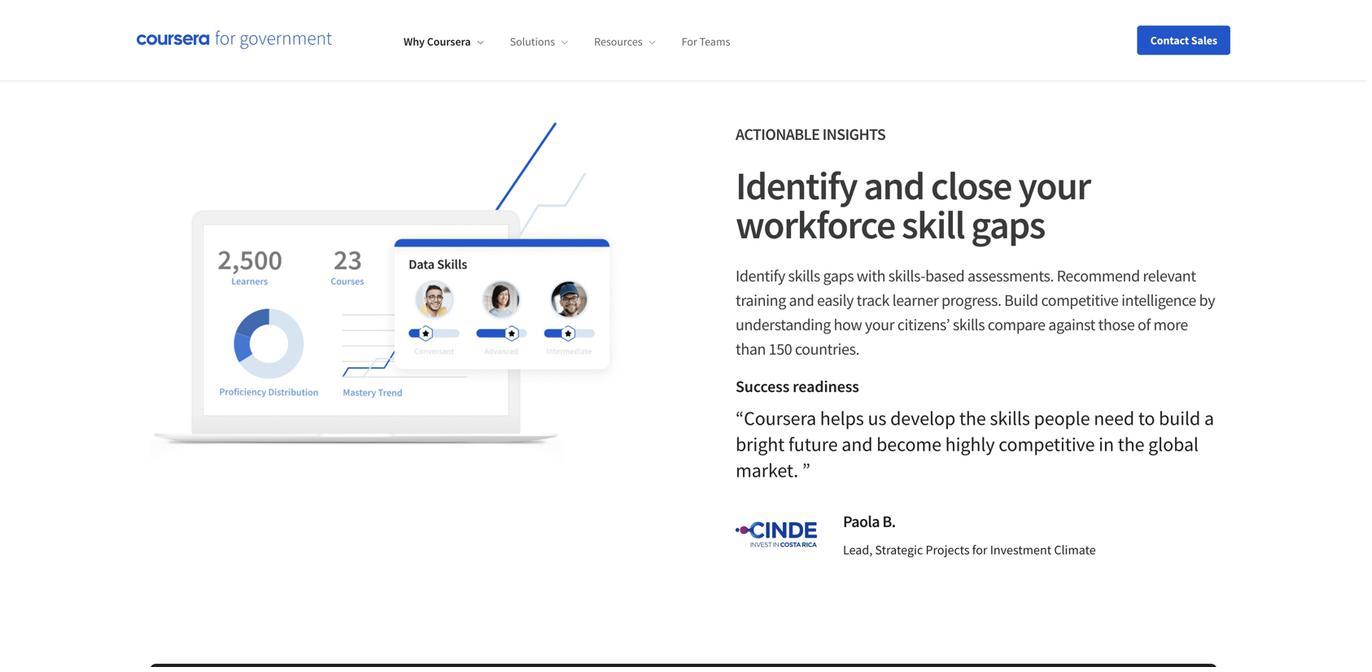 Task type: vqa. For each thing, say whether or not it's contained in the screenshot.
second course from right
no



Task type: locate. For each thing, give the bounding box(es) containing it.
close
[[931, 161, 1012, 210]]

1 identify from the top
[[736, 161, 857, 210]]

and
[[864, 161, 924, 210], [789, 290, 814, 311], [842, 432, 873, 457]]

based
[[925, 266, 965, 286]]

1 vertical spatial and
[[789, 290, 814, 311]]

solutions link
[[510, 34, 568, 49]]

contact sales button
[[1138, 26, 1231, 55]]

skills
[[788, 266, 820, 286], [953, 315, 985, 335], [990, 406, 1030, 431]]

build
[[1159, 406, 1201, 431]]

2 vertical spatial skills
[[990, 406, 1030, 431]]

1 vertical spatial your
[[865, 315, 895, 335]]

market.
[[736, 458, 798, 483]]

1 vertical spatial skills
[[953, 315, 985, 335]]

your
[[1018, 161, 1091, 210], [865, 315, 895, 335]]

actionable
[[736, 124, 820, 144]]

and up understanding
[[789, 290, 814, 311]]

and down helps
[[842, 432, 873, 457]]

gaps up the easily
[[823, 266, 854, 286]]

and inside identify and close your workforce skill gaps
[[864, 161, 924, 210]]

the up highly
[[959, 406, 986, 431]]

1 vertical spatial coursera
[[744, 406, 816, 431]]

progress.
[[942, 290, 1002, 311]]

1 horizontal spatial gaps
[[971, 200, 1045, 249]]

1 horizontal spatial your
[[1018, 161, 1091, 210]]

identify inside identify and close your workforce skill gaps
[[736, 161, 857, 210]]

gaps
[[971, 200, 1045, 249], [823, 266, 854, 286]]

identify inside identify skills gaps with skills-based assessments. recommend relevant training and easily track learner progress. build competitive intelligence by understanding how your citizens' skills compare against those of more than 150 countries.
[[736, 266, 785, 286]]

0 horizontal spatial skills
[[788, 266, 820, 286]]

2 vertical spatial and
[[842, 432, 873, 457]]

0 vertical spatial gaps
[[971, 200, 1045, 249]]

coursera up bright
[[744, 406, 816, 431]]

in
[[1099, 432, 1114, 457]]

insights
[[823, 124, 886, 144]]

a
[[1205, 406, 1214, 431]]

coursera
[[427, 34, 471, 49], [744, 406, 816, 431]]

1 horizontal spatial coursera
[[744, 406, 816, 431]]

1 vertical spatial gaps
[[823, 266, 854, 286]]

identify for identify skills gaps with skills-based assessments. recommend relevant training and easily track learner progress. build competitive intelligence by understanding how your citizens' skills compare against those of more than 150 countries.
[[736, 266, 785, 286]]

by
[[1199, 290, 1215, 311]]

competitive up against
[[1041, 290, 1119, 311]]

paola b.
[[843, 512, 896, 532]]

your inside identify and close your workforce skill gaps
[[1018, 161, 1091, 210]]

1 vertical spatial competitive
[[999, 432, 1095, 457]]

0 vertical spatial competitive
[[1041, 290, 1119, 311]]

skills up the easily
[[788, 266, 820, 286]]

skills down progress.
[[953, 315, 985, 335]]

identify skills gaps with skills-based assessments. recommend relevant training and easily track learner progress. build competitive intelligence by understanding how your citizens' skills compare against those of more than 150 countries.
[[736, 266, 1215, 359]]

learner
[[893, 290, 939, 311]]

0 horizontal spatial gaps
[[823, 266, 854, 286]]

coursera for government image
[[137, 31, 332, 50]]

success
[[736, 376, 790, 397]]

paola
[[843, 512, 880, 532]]

cinde costa rica image
[[736, 522, 817, 547]]

lead,
[[843, 542, 873, 558]]

0 vertical spatial and
[[864, 161, 924, 210]]

why coursera
[[404, 34, 471, 49]]

competitive for people
[[999, 432, 1095, 457]]

people
[[1034, 406, 1090, 431]]

relevant
[[1143, 266, 1196, 286]]

competitive down people
[[999, 432, 1095, 457]]

coursera right the why
[[427, 34, 471, 49]]

2 horizontal spatial skills
[[990, 406, 1030, 431]]

1 vertical spatial identify
[[736, 266, 785, 286]]

for
[[682, 34, 697, 49]]

lead, strategic projects for investment climate
[[843, 542, 1096, 558]]

1 vertical spatial the
[[1118, 432, 1145, 457]]

highly
[[945, 432, 995, 457]]

skills-
[[889, 266, 925, 286]]

identify
[[736, 161, 857, 210], [736, 266, 785, 286]]

competitive inside coursera helps us develop the skills people need to build a bright future and become highly competitive in the global market.
[[999, 432, 1095, 457]]

gaps inside identify skills gaps with skills-based assessments. recommend relevant training and easily track learner progress. build competitive intelligence by understanding how your citizens' skills compare against those of more than 150 countries.
[[823, 266, 854, 286]]

0 horizontal spatial your
[[865, 315, 895, 335]]

for teams link
[[682, 34, 730, 49]]

0 vertical spatial coursera
[[427, 34, 471, 49]]

0 vertical spatial identify
[[736, 161, 857, 210]]

actionable insights
[[736, 124, 886, 144]]

gaps up assessments.
[[971, 200, 1045, 249]]

than
[[736, 339, 766, 359]]

helps
[[820, 406, 864, 431]]

resources
[[594, 34, 643, 49]]

skills up highly
[[990, 406, 1030, 431]]

the
[[959, 406, 986, 431], [1118, 432, 1145, 457]]

how
[[834, 315, 862, 335]]

projects
[[926, 542, 970, 558]]

identify up training
[[736, 266, 785, 286]]

develop
[[890, 406, 956, 431]]

against
[[1049, 315, 1096, 335]]

2 identify from the top
[[736, 266, 785, 286]]

0 horizontal spatial the
[[959, 406, 986, 431]]

intelligence
[[1122, 290, 1196, 311]]

identify down actionable insights in the top of the page
[[736, 161, 857, 210]]

0 vertical spatial your
[[1018, 161, 1091, 210]]

and down insights
[[864, 161, 924, 210]]

competitive for assessments.
[[1041, 290, 1119, 311]]

competitive
[[1041, 290, 1119, 311], [999, 432, 1095, 457]]

assessments.
[[968, 266, 1054, 286]]

more
[[1154, 315, 1188, 335]]

build
[[1004, 290, 1038, 311]]

the right the in
[[1118, 432, 1145, 457]]

competitive inside identify skills gaps with skills-based assessments. recommend relevant training and easily track learner progress. build competitive intelligence by understanding how your citizens' skills compare against those of more than 150 countries.
[[1041, 290, 1119, 311]]

and inside identify skills gaps with skills-based assessments. recommend relevant training and easily track learner progress. build competitive intelligence by understanding how your citizens' skills compare against those of more than 150 countries.
[[789, 290, 814, 311]]



Task type: describe. For each thing, give the bounding box(es) containing it.
contact
[[1151, 33, 1189, 48]]

of
[[1138, 315, 1151, 335]]

easily
[[817, 290, 854, 311]]

recommend
[[1057, 266, 1140, 286]]

countries.
[[795, 339, 860, 359]]

with
[[857, 266, 886, 286]]

for
[[972, 542, 988, 558]]

strategic
[[875, 542, 923, 558]]

readiness
[[793, 376, 859, 397]]

workforce
[[736, 200, 895, 249]]

to
[[1138, 406, 1155, 431]]

success readiness
[[736, 376, 859, 397]]

150
[[769, 339, 792, 359]]

identify and close your workforce skill gaps
[[736, 161, 1091, 249]]

global
[[1149, 432, 1199, 457]]

us
[[868, 406, 887, 431]]

training
[[736, 290, 786, 311]]

your inside identify skills gaps with skills-based assessments. recommend relevant training and easily track learner progress. build competitive intelligence by understanding how your citizens' skills compare against those of more than 150 countries.
[[865, 315, 895, 335]]

understanding
[[736, 315, 831, 335]]

0 vertical spatial the
[[959, 406, 986, 431]]

resources link
[[594, 34, 656, 49]]

0 horizontal spatial coursera
[[427, 34, 471, 49]]

0 vertical spatial skills
[[788, 266, 820, 286]]

teams
[[700, 34, 730, 49]]

coursera helps us develop the skills people need to build a bright future and become highly competitive in the global market.
[[736, 406, 1214, 483]]

1 horizontal spatial skills
[[953, 315, 985, 335]]

climate
[[1054, 542, 1096, 558]]

bright
[[736, 432, 785, 457]]

and inside coursera helps us develop the skills people need to build a bright future and become highly competitive in the global market.
[[842, 432, 873, 457]]

skill
[[902, 200, 965, 249]]

why
[[404, 34, 425, 49]]

gaps inside identify and close your workforce skill gaps
[[971, 200, 1045, 249]]

sales
[[1191, 33, 1218, 48]]

solutions
[[510, 34, 555, 49]]

need
[[1094, 406, 1135, 431]]

compare
[[988, 315, 1046, 335]]

become
[[877, 432, 942, 457]]

track
[[857, 290, 890, 311]]

future
[[789, 432, 838, 457]]

contact sales
[[1151, 33, 1218, 48]]

coursera inside coursera helps us develop the skills people need to build a bright future and become highly competitive in the global market.
[[744, 406, 816, 431]]

identify for identify and close your workforce skill gaps
[[736, 161, 857, 210]]

for teams
[[682, 34, 730, 49]]

investment
[[990, 542, 1052, 558]]

illustration of coursera's skills dashboard image
[[150, 122, 632, 465]]

skills inside coursera helps us develop the skills people need to build a bright future and become highly competitive in the global market.
[[990, 406, 1030, 431]]

those
[[1098, 315, 1135, 335]]

why coursera link
[[404, 34, 484, 49]]

b.
[[883, 512, 896, 532]]

citizens'
[[898, 315, 950, 335]]

1 horizontal spatial the
[[1118, 432, 1145, 457]]



